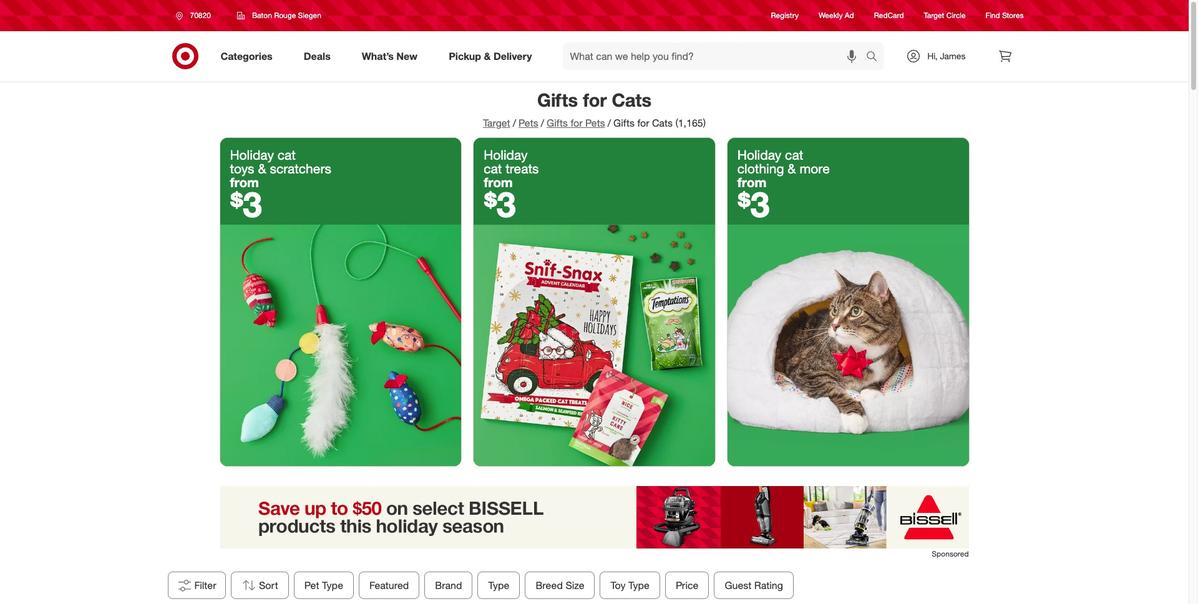 Task type: locate. For each thing, give the bounding box(es) containing it.
redcard
[[874, 11, 904, 20]]

hi, james
[[928, 51, 966, 61]]

holiday inside holiday cat treats from
[[484, 147, 528, 163]]

toy type
[[611, 579, 650, 592]]

2 horizontal spatial from
[[738, 174, 767, 190]]

circle
[[947, 11, 966, 20]]

guest
[[725, 579, 751, 592]]

0 horizontal spatial $3
[[230, 183, 262, 225]]

target left circle
[[924, 11, 945, 20]]

holiday inside "holiday cat clothing & more from"
[[738, 147, 782, 163]]

find
[[986, 11, 1000, 20]]

2 horizontal spatial type
[[628, 579, 650, 592]]

cat right toys
[[278, 147, 296, 163]]

$3 for holiday cat clothing & more from
[[738, 183, 770, 225]]

2 horizontal spatial $3
[[738, 183, 770, 225]]

price button
[[665, 572, 709, 599]]

&
[[484, 50, 491, 62], [258, 160, 266, 177], [788, 160, 796, 177]]

1 holiday from the left
[[230, 147, 274, 163]]

3 type from the left
[[628, 579, 650, 592]]

target left pets "link" at the left of the page
[[483, 117, 510, 129]]

target circle link
[[924, 10, 966, 21]]

3 holiday from the left
[[738, 147, 782, 163]]

1 $3 from the left
[[230, 183, 262, 225]]

2 $3 from the left
[[484, 183, 516, 225]]

from inside holiday cat treats from
[[484, 174, 513, 190]]

2 holiday from the left
[[484, 147, 528, 163]]

treats
[[506, 160, 539, 177]]

0 vertical spatial target
[[924, 11, 945, 20]]

holiday inside holiday cat toys & scratchers from
[[230, 147, 274, 163]]

what's
[[362, 50, 394, 62]]

brand button
[[424, 572, 473, 599]]

1 vertical spatial cats
[[652, 117, 673, 129]]

featured
[[369, 579, 409, 592]]

cat inside holiday cat toys & scratchers from
[[278, 147, 296, 163]]

scratchers
[[270, 160, 331, 177]]

search
[[861, 51, 891, 63]]

clothing
[[738, 160, 784, 177]]

$3
[[230, 183, 262, 225], [484, 183, 516, 225], [738, 183, 770, 225]]

gifts
[[537, 89, 578, 111], [547, 117, 568, 129], [614, 117, 635, 129]]

what's new link
[[351, 42, 433, 70]]

pickup & delivery
[[449, 50, 532, 62]]

2 horizontal spatial cat
[[785, 147, 804, 163]]

for left "(1,165)"
[[638, 117, 650, 129]]

/ left pets "link" at the left of the page
[[513, 117, 516, 129]]

3 from from the left
[[738, 174, 767, 190]]

1 from from the left
[[230, 174, 259, 190]]

weekly ad
[[819, 11, 854, 20]]

$3 down "clothing"
[[738, 183, 770, 225]]

cat for more
[[785, 147, 804, 163]]

1 horizontal spatial cat
[[484, 160, 502, 177]]

1 horizontal spatial pets
[[586, 117, 605, 129]]

registry
[[771, 11, 799, 20]]

1 / from the left
[[513, 117, 516, 129]]

& for holiday cat clothing & more from
[[788, 160, 796, 177]]

holiday cat clothing & more from
[[738, 147, 830, 190]]

hi,
[[928, 51, 938, 61]]

1 horizontal spatial from
[[484, 174, 513, 190]]

1 horizontal spatial holiday
[[484, 147, 528, 163]]

2 horizontal spatial &
[[788, 160, 796, 177]]

2 type from the left
[[488, 579, 509, 592]]

1 type from the left
[[322, 579, 343, 592]]

& inside holiday cat toys & scratchers from
[[258, 160, 266, 177]]

1 horizontal spatial target
[[924, 11, 945, 20]]

ad
[[845, 11, 854, 20]]

pickup & delivery link
[[438, 42, 548, 70]]

gifts up gifts for pets link
[[537, 89, 578, 111]]

categories
[[221, 50, 273, 62]]

price
[[676, 579, 699, 592]]

type right the brand
[[488, 579, 509, 592]]

/ right gifts for pets link
[[608, 117, 611, 129]]

cat inside "holiday cat clothing & more from"
[[785, 147, 804, 163]]

& left more
[[788, 160, 796, 177]]

target
[[924, 11, 945, 20], [483, 117, 510, 129]]

type for pet type
[[322, 579, 343, 592]]

1 horizontal spatial /
[[541, 117, 544, 129]]

0 horizontal spatial pets
[[519, 117, 539, 129]]

0 horizontal spatial holiday
[[230, 147, 274, 163]]

3 $3 from the left
[[738, 183, 770, 225]]

2 / from the left
[[541, 117, 544, 129]]

& right toys
[[258, 160, 266, 177]]

& right pickup on the top left
[[484, 50, 491, 62]]

type
[[322, 579, 343, 592], [488, 579, 509, 592], [628, 579, 650, 592]]

/ right pets "link" at the left of the page
[[541, 117, 544, 129]]

cat
[[278, 147, 296, 163], [785, 147, 804, 163], [484, 160, 502, 177]]

holiday for treats
[[484, 147, 528, 163]]

1 horizontal spatial type
[[488, 579, 509, 592]]

for
[[583, 89, 607, 111], [571, 117, 583, 129], [638, 117, 650, 129]]

2 from from the left
[[484, 174, 513, 190]]

1 vertical spatial target
[[483, 117, 510, 129]]

cat left treats
[[484, 160, 502, 177]]

0 horizontal spatial &
[[258, 160, 266, 177]]

2 horizontal spatial holiday
[[738, 147, 782, 163]]

cat right "clothing"
[[785, 147, 804, 163]]

(1,165)
[[676, 117, 706, 129]]

rouge
[[274, 11, 296, 20]]

baton
[[252, 11, 272, 20]]

pets
[[519, 117, 539, 129], [586, 117, 605, 129]]

from inside holiday cat toys & scratchers from
[[230, 174, 259, 190]]

1 horizontal spatial &
[[484, 50, 491, 62]]

/
[[513, 117, 516, 129], [541, 117, 544, 129], [608, 117, 611, 129]]

1 horizontal spatial $3
[[484, 183, 516, 225]]

for right pets "link" at the left of the page
[[571, 117, 583, 129]]

70820
[[190, 11, 211, 20]]

0 horizontal spatial target
[[483, 117, 510, 129]]

2 horizontal spatial /
[[608, 117, 611, 129]]

gifts right pets "link" at the left of the page
[[547, 117, 568, 129]]

gifts right gifts for pets link
[[614, 117, 635, 129]]

0 horizontal spatial cat
[[278, 147, 296, 163]]

70820 button
[[168, 4, 224, 27]]

more
[[800, 160, 830, 177]]

from
[[230, 174, 259, 190], [484, 174, 513, 190], [738, 174, 767, 190]]

type right toy
[[628, 579, 650, 592]]

sponsored
[[932, 549, 969, 558]]

cats
[[612, 89, 652, 111], [652, 117, 673, 129]]

toy
[[611, 579, 626, 592]]

$3 down treats
[[484, 183, 516, 225]]

size
[[566, 579, 584, 592]]

filter
[[194, 579, 216, 592]]

& inside "holiday cat clothing & more from"
[[788, 160, 796, 177]]

stores
[[1003, 11, 1024, 20]]

type right pet
[[322, 579, 343, 592]]

target inside target circle link
[[924, 11, 945, 20]]

deals link
[[293, 42, 346, 70]]

0 horizontal spatial /
[[513, 117, 516, 129]]

for up gifts for pets link
[[583, 89, 607, 111]]

guest rating button
[[714, 572, 794, 599]]

0 horizontal spatial from
[[230, 174, 259, 190]]

2 horizontal spatial for
[[638, 117, 650, 129]]

from inside "holiday cat clothing & more from"
[[738, 174, 767, 190]]

target link
[[483, 117, 510, 129]]

james
[[940, 51, 966, 61]]

from for toys
[[230, 174, 259, 190]]

holiday
[[230, 147, 274, 163], [484, 147, 528, 163], [738, 147, 782, 163]]

0 horizontal spatial type
[[322, 579, 343, 592]]

pets link
[[519, 117, 539, 129]]

$3 down toys
[[230, 183, 262, 225]]



Task type: describe. For each thing, give the bounding box(es) containing it.
3 / from the left
[[608, 117, 611, 129]]

& for holiday cat toys & scratchers from
[[258, 160, 266, 177]]

registry link
[[771, 10, 799, 21]]

target inside gifts for cats target / pets / gifts for pets / gifts for cats (1,165)
[[483, 117, 510, 129]]

from for clothing
[[738, 174, 767, 190]]

pet type button
[[294, 572, 354, 599]]

1 pets from the left
[[519, 117, 539, 129]]

sort button
[[231, 572, 289, 599]]

deals
[[304, 50, 331, 62]]

pet
[[304, 579, 319, 592]]

categories link
[[210, 42, 288, 70]]

advertisement region
[[220, 486, 969, 548]]

sort
[[259, 579, 278, 592]]

baton rouge siegen button
[[229, 4, 330, 27]]

cat inside holiday cat treats from
[[484, 160, 502, 177]]

type for toy type
[[628, 579, 650, 592]]

pickup
[[449, 50, 481, 62]]

holiday cat treats from
[[484, 147, 539, 190]]

brand
[[435, 579, 462, 592]]

pet type
[[304, 579, 343, 592]]

target circle
[[924, 11, 966, 20]]

toys
[[230, 160, 254, 177]]

rating
[[754, 579, 783, 592]]

filter button
[[168, 572, 226, 599]]

What can we help you find? suggestions appear below search field
[[563, 42, 870, 70]]

new
[[397, 50, 418, 62]]

siegen
[[298, 11, 321, 20]]

cat for scratchers
[[278, 147, 296, 163]]

breed size
[[536, 579, 584, 592]]

0 vertical spatial cats
[[612, 89, 652, 111]]

0 horizontal spatial for
[[571, 117, 583, 129]]

$3 for holiday cat toys & scratchers from
[[230, 183, 262, 225]]

breed
[[536, 579, 563, 592]]

& inside pickup & delivery link
[[484, 50, 491, 62]]

what's new
[[362, 50, 418, 62]]

baton rouge siegen
[[252, 11, 321, 20]]

holiday for clothing
[[738, 147, 782, 163]]

find stores link
[[986, 10, 1024, 21]]

2 pets from the left
[[586, 117, 605, 129]]

gifts for pets link
[[547, 117, 605, 129]]

gifts for cats target / pets / gifts for pets / gifts for cats (1,165)
[[483, 89, 706, 129]]

redcard link
[[874, 10, 904, 21]]

weekly ad link
[[819, 10, 854, 21]]

1 horizontal spatial for
[[583, 89, 607, 111]]

delivery
[[494, 50, 532, 62]]

search button
[[861, 42, 891, 72]]

holiday cat toys & scratchers from
[[230, 147, 331, 190]]

holiday for toys
[[230, 147, 274, 163]]

type button
[[478, 572, 520, 599]]

find stores
[[986, 11, 1024, 20]]

featured button
[[359, 572, 419, 599]]

toy type button
[[600, 572, 660, 599]]

guest rating
[[725, 579, 783, 592]]

breed size button
[[525, 572, 595, 599]]

$3 for holiday cat treats from
[[484, 183, 516, 225]]

weekly
[[819, 11, 843, 20]]



Task type: vqa. For each thing, say whether or not it's contained in the screenshot.
What's
yes



